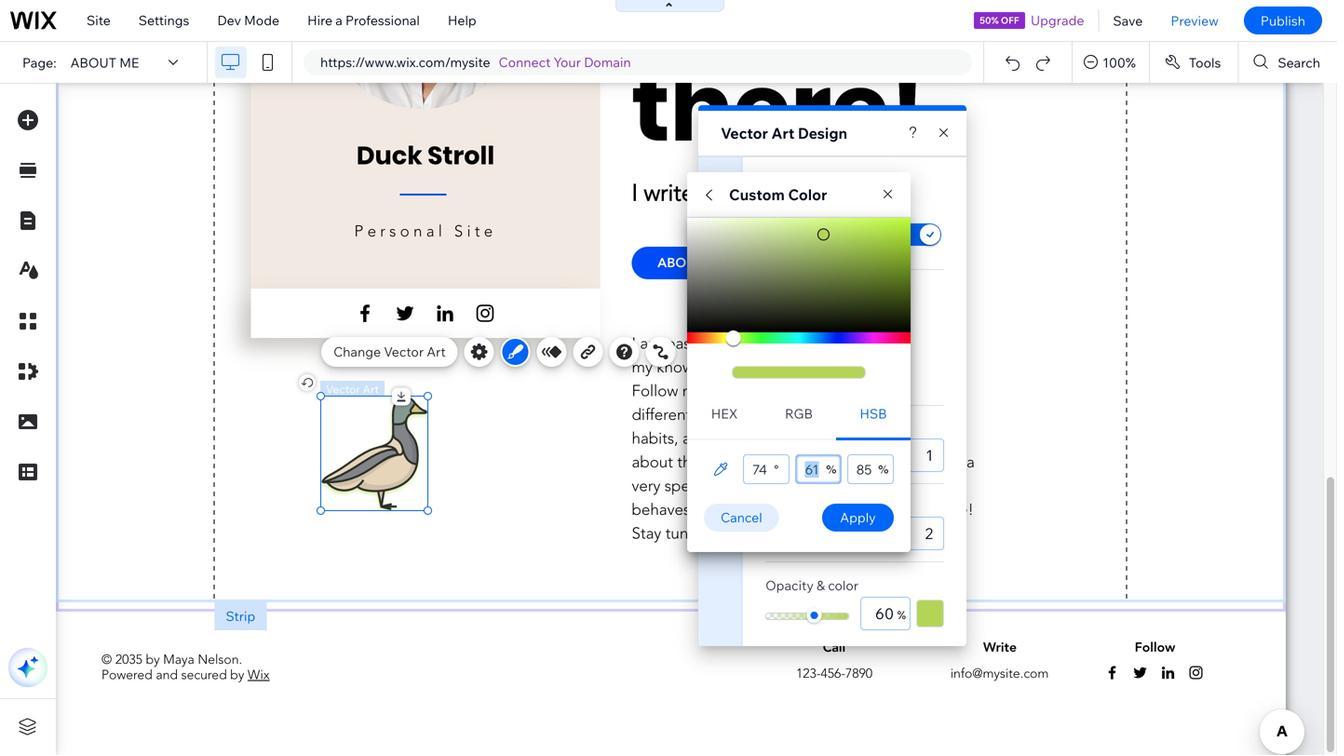 Task type: locate. For each thing, give the bounding box(es) containing it.
None text field
[[883, 439, 944, 472], [883, 517, 944, 550], [861, 597, 911, 630], [883, 439, 944, 472], [883, 517, 944, 550], [861, 597, 911, 630]]

apply down custom color
[[766, 227, 801, 244]]

1 vertical spatial vector
[[384, 344, 424, 360]]

vector art design
[[721, 124, 848, 142]]

search
[[1278, 54, 1321, 71]]

custom color
[[729, 185, 827, 204]]

tools button
[[1150, 42, 1238, 83]]

0 vertical spatial apply
[[766, 227, 801, 244]]

off
[[1001, 14, 1019, 26]]

blur
[[766, 498, 790, 515]]

https://www.wix.com/mysite connect your domain
[[320, 54, 631, 70]]

vector right change
[[384, 344, 424, 360]]

0 vertical spatial art
[[772, 124, 795, 142]]

design
[[798, 124, 848, 142]]

switch
[[898, 223, 944, 249]]

apply inside button
[[840, 509, 876, 526]]

1 vertical spatial apply
[[840, 509, 876, 526]]

apply
[[766, 227, 801, 244], [840, 509, 876, 526]]

hsb
[[860, 406, 887, 422]]

strip
[[226, 608, 255, 624]]

0 vertical spatial vector
[[721, 124, 768, 142]]

angle
[[766, 287, 801, 303]]

art right change
[[427, 344, 446, 360]]

preview button
[[1157, 0, 1233, 41]]

connect
[[499, 54, 551, 70]]

1 horizontal spatial art
[[772, 124, 795, 142]]

dev mode
[[217, 12, 279, 28]]

distance
[[766, 420, 819, 436]]

about me
[[70, 54, 139, 71]]

save button
[[1099, 0, 1157, 41]]

1 vertical spatial art
[[427, 344, 446, 360]]

vector up custom
[[721, 124, 768, 142]]

preview
[[1171, 12, 1219, 29]]

publish button
[[1244, 7, 1322, 34]]

apply up color
[[840, 509, 876, 526]]

100% button
[[1073, 42, 1149, 83]]

art left the design
[[772, 124, 795, 142]]

0 horizontal spatial vector
[[384, 344, 424, 360]]

domain
[[584, 54, 631, 70]]

art
[[772, 124, 795, 142], [427, 344, 446, 360]]

about
[[70, 54, 116, 71]]

&
[[817, 577, 825, 594]]

(px)
[[822, 420, 845, 436]]

1 horizontal spatial apply
[[840, 509, 876, 526]]

0 horizontal spatial art
[[427, 344, 446, 360]]

vector
[[721, 124, 768, 142], [384, 344, 424, 360]]

apply button
[[822, 504, 894, 532]]

0 horizontal spatial apply
[[766, 227, 801, 244]]

None number field
[[743, 454, 790, 484], [795, 454, 842, 484], [847, 454, 894, 484], [743, 454, 790, 484], [795, 454, 842, 484], [847, 454, 894, 484]]

publish
[[1261, 12, 1306, 29]]

change vector art
[[333, 344, 446, 360]]



Task type: describe. For each thing, give the bounding box(es) containing it.
dev
[[217, 12, 241, 28]]

color
[[788, 185, 827, 204]]

100%
[[1103, 54, 1136, 71]]

professional
[[346, 12, 420, 28]]

help
[[448, 12, 477, 28]]

color
[[828, 577, 859, 594]]

tools
[[1189, 54, 1221, 71]]

rgb
[[785, 406, 813, 422]]

cancel
[[721, 509, 762, 526]]

distance (px)
[[766, 420, 845, 436]]

shadow
[[804, 227, 851, 244]]

apply for apply
[[840, 509, 876, 526]]

hire a professional
[[307, 12, 420, 28]]

change
[[333, 344, 381, 360]]

shadow
[[766, 171, 820, 188]]

cancel button
[[704, 504, 779, 532]]

opacity
[[766, 577, 814, 594]]

mode
[[244, 12, 279, 28]]

search button
[[1239, 42, 1337, 83]]

site
[[87, 12, 111, 28]]

1 horizontal spatial vector
[[721, 124, 768, 142]]

50% off
[[980, 14, 1019, 26]]

hex
[[711, 406, 738, 422]]

apply shadow
[[766, 227, 851, 244]]

save
[[1113, 12, 1143, 29]]

placeholder text field
[[844, 332, 894, 366]]

your
[[554, 54, 581, 70]]

50%
[[980, 14, 999, 26]]

hire
[[307, 12, 333, 28]]

apply for apply shadow
[[766, 227, 801, 244]]

a
[[336, 12, 343, 28]]

settings
[[139, 12, 189, 28]]

me
[[119, 54, 139, 71]]

upgrade
[[1031, 12, 1084, 28]]

https://www.wix.com/mysite
[[320, 54, 490, 70]]

opacity & color
[[766, 577, 859, 594]]

custom
[[729, 185, 785, 204]]



Task type: vqa. For each thing, say whether or not it's contained in the screenshot.
ME
yes



